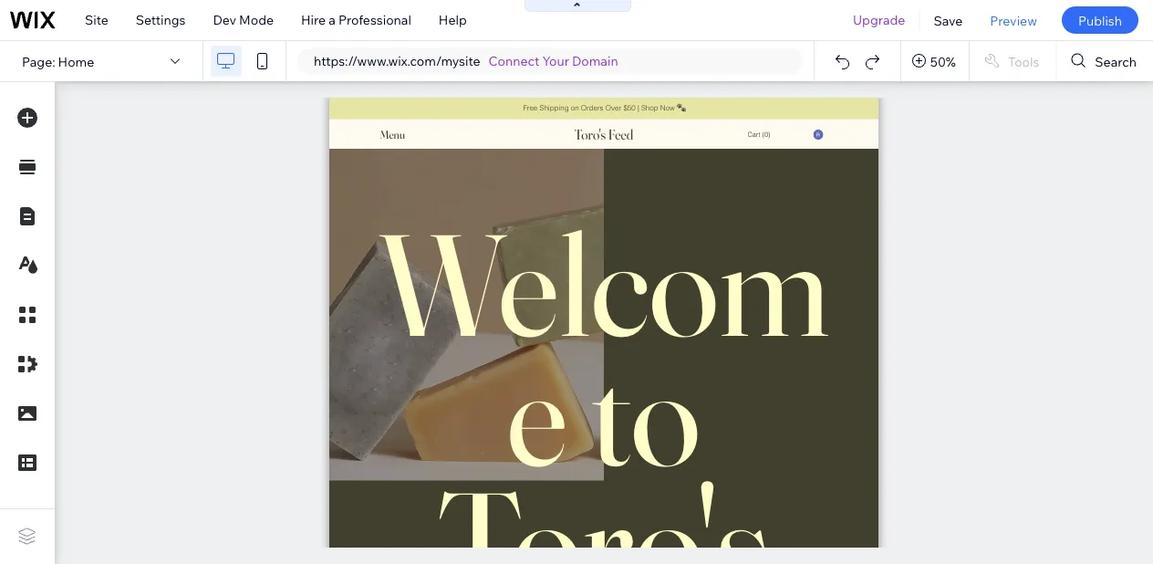 Task type: describe. For each thing, give the bounding box(es) containing it.
domain
[[572, 53, 619, 69]]

save button
[[921, 0, 977, 40]]

connect
[[489, 53, 540, 69]]

https://www.wix.com/mysite
[[314, 53, 481, 69]]

your
[[543, 53, 570, 69]]

hire
[[301, 12, 326, 28]]

mode
[[239, 12, 274, 28]]

50%
[[931, 53, 957, 69]]

a
[[329, 12, 336, 28]]

tools
[[1009, 53, 1040, 69]]



Task type: locate. For each thing, give the bounding box(es) containing it.
site
[[85, 12, 108, 28]]

upgrade
[[854, 12, 906, 28]]

https://www.wix.com/mysite connect your domain
[[314, 53, 619, 69]]

professional
[[339, 12, 412, 28]]

publish
[[1079, 12, 1123, 28]]

dev
[[213, 12, 236, 28]]

search
[[1096, 53, 1137, 69]]

help
[[439, 12, 467, 28]]

dev mode
[[213, 12, 274, 28]]

hire a professional
[[301, 12, 412, 28]]

settings
[[136, 12, 186, 28]]

tools button
[[970, 41, 1057, 81]]

preview
[[991, 12, 1038, 28]]

home
[[58, 53, 94, 69]]

search button
[[1057, 41, 1154, 81]]

preview button
[[977, 0, 1052, 40]]

publish button
[[1063, 6, 1139, 34]]

50% button
[[902, 41, 969, 81]]

save
[[934, 12, 963, 28]]



Task type: vqa. For each thing, say whether or not it's contained in the screenshot.
Tools button
yes



